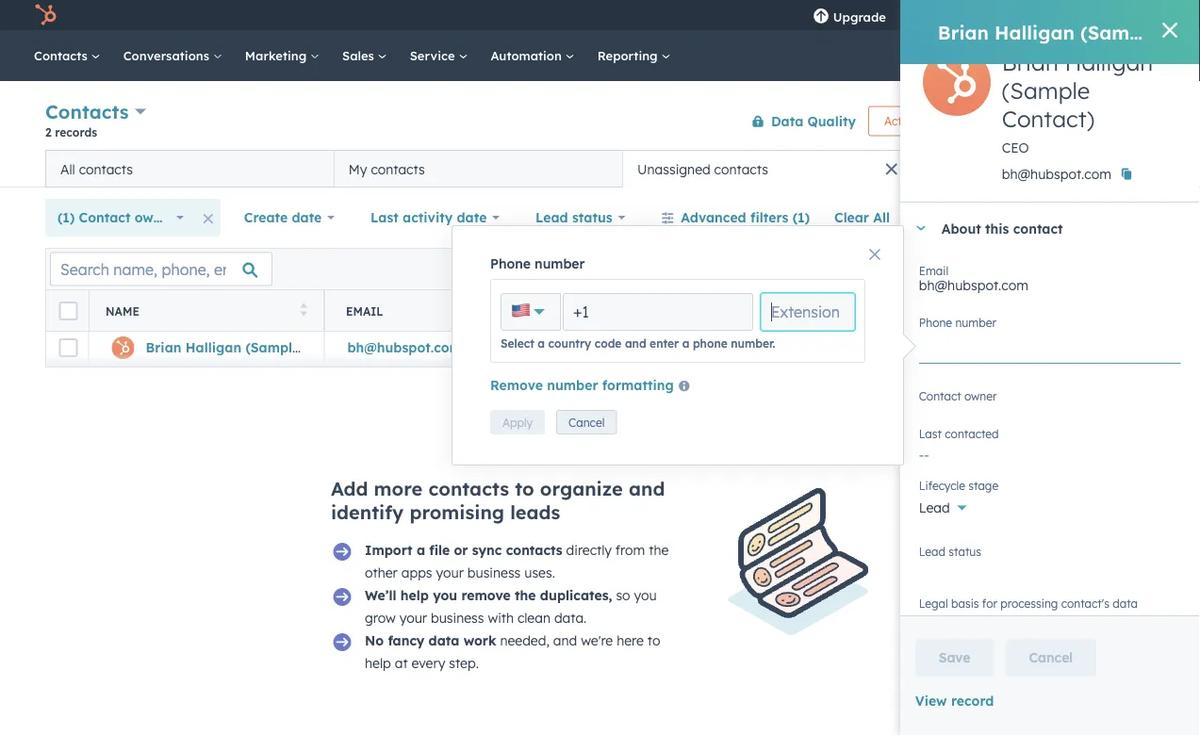Task type: locate. For each thing, give the bounding box(es) containing it.
1 (1) from the left
[[58, 209, 75, 226]]

1 horizontal spatial lead status
[[919, 545, 982, 559]]

quality
[[808, 113, 857, 129]]

0 vertical spatial status
[[573, 209, 613, 226]]

1 vertical spatial brian
[[1002, 48, 1059, 76]]

my
[[349, 161, 367, 177]]

lead status
[[536, 209, 613, 226], [919, 545, 982, 559]]

1 horizontal spatial data
[[1113, 597, 1139, 611]]

email for email bh@hubspot.com
[[919, 264, 949, 278]]

last for last activity date
[[371, 209, 399, 226]]

add inside popup button
[[953, 160, 979, 177]]

1 vertical spatial email
[[346, 304, 384, 318]]

phone up 🇺🇸
[[491, 256, 531, 272]]

help left at
[[365, 656, 391, 672]]

import for import
[[979, 114, 1017, 128]]

1 horizontal spatial to
[[648, 633, 661, 649]]

1 vertical spatial status
[[949, 545, 982, 559]]

all inside button
[[60, 161, 75, 177]]

1 vertical spatial import
[[365, 542, 413, 559]]

1 horizontal spatial unassigned
[[819, 340, 893, 356]]

view
[[983, 160, 1013, 177]]

1 date from the left
[[292, 209, 322, 226]]

phone number down email bh@hubspot.com
[[919, 316, 997, 330]]

1 horizontal spatial close image
[[1163, 23, 1178, 38]]

contacts up "advanced filters (1)" at the right
[[715, 161, 769, 177]]

0 vertical spatial data
[[1113, 597, 1139, 611]]

(1) contact owner button
[[45, 199, 196, 237]]

2 - from the left
[[589, 340, 594, 356]]

add left view
[[953, 160, 979, 177]]

contact right this
[[1014, 220, 1064, 237]]

phone up 'code'
[[582, 304, 623, 318]]

press to sort. image
[[300, 303, 308, 316], [536, 303, 543, 316], [772, 303, 779, 316]]

press to sort. element up brian halligan (sample contact) at the left top
[[300, 303, 308, 319]]

0 vertical spatial create
[[1060, 114, 1096, 128]]

0 vertical spatial add
[[953, 160, 979, 177]]

press to sort. element up number.
[[772, 303, 779, 319]]

no down grow
[[365, 633, 384, 649]]

0 vertical spatial cancel
[[569, 415, 605, 430]]

last left contacted
[[919, 427, 942, 441]]

1 horizontal spatial add
[[953, 160, 979, 177]]

cancel for apply
[[569, 415, 605, 430]]

no up last contacted
[[919, 396, 938, 413]]

0 horizontal spatial lead status
[[536, 209, 613, 226]]

1 button
[[529, 374, 549, 399]]

lifecycle stage
[[919, 479, 999, 493]]

activity
[[403, 209, 453, 226]]

legal
[[919, 597, 949, 611]]

last left activity
[[371, 209, 399, 226]]

contact up unassigned button
[[818, 304, 872, 318]]

1 vertical spatial halligan
[[1065, 48, 1154, 76]]

you left remove
[[433, 588, 458, 604]]

owner up search name, phone, email addresses, or company 'search box'
[[135, 209, 175, 226]]

1
[[535, 378, 543, 395]]

all left views
[[1086, 160, 1102, 177]]

press to sort. element right 🇺🇸
[[536, 303, 543, 319]]

brian inside brian halligan (sample contact) ceo
[[1002, 48, 1059, 76]]

(sample inside brian halligan (sample contact) ceo
[[1002, 76, 1091, 105]]

Search HubSpot search field
[[936, 40, 1167, 72]]

settings image
[[1024, 8, 1041, 25]]

cancel down next button
[[569, 415, 605, 430]]

2 vertical spatial number
[[547, 377, 599, 394]]

a right select
[[538, 336, 545, 350]]

and inside "add more contacts to organize and identify promising leads"
[[629, 477, 665, 501]]

0 vertical spatial help
[[401, 588, 429, 604]]

data
[[1113, 597, 1139, 611], [429, 633, 460, 649]]

halligan inside brian halligan (sample contact) ceo
[[1065, 48, 1154, 76]]

brian halligan (sample contact) ceo
[[1002, 48, 1154, 156]]

(sample for brian halligan (sample contact) ceo
[[1002, 76, 1091, 105]]

the right from
[[649, 542, 669, 559]]

contacts link
[[23, 30, 112, 81]]

date inside popup button
[[292, 209, 322, 226]]

0 vertical spatial brian
[[938, 20, 989, 44]]

contacts down records
[[79, 161, 133, 177]]

search image
[[1161, 49, 1174, 62]]

notifications image
[[1055, 8, 1072, 25]]

2 horizontal spatial contact
[[919, 389, 962, 403]]

0 horizontal spatial brian
[[146, 340, 182, 356]]

apply
[[503, 415, 533, 430]]

0 horizontal spatial a
[[417, 542, 425, 559]]

import
[[979, 114, 1017, 128], [365, 542, 413, 559]]

0 vertical spatial no
[[919, 396, 938, 413]]

0 horizontal spatial unassigned
[[638, 161, 711, 177]]

1 horizontal spatial phone number
[[919, 316, 997, 330]]

to inside needed, and we're here to help at every step.
[[648, 633, 661, 649]]

lead button
[[919, 490, 1182, 521]]

halligan
[[995, 20, 1075, 44], [1065, 48, 1154, 76], [186, 340, 242, 356]]

brian halligan (sample contact)
[[146, 340, 361, 356]]

1 horizontal spatial phone
[[582, 304, 623, 318]]

fancy
[[388, 633, 425, 649]]

1 vertical spatial unassigned
[[819, 340, 893, 356]]

your down the file
[[436, 565, 464, 582]]

duplicates,
[[540, 588, 613, 604]]

automation
[[491, 48, 566, 63]]

lead down lifecycle
[[919, 500, 950, 516]]

cancel button down next button
[[557, 410, 617, 435]]

your up fancy
[[400, 610, 427, 627]]

1 horizontal spatial press to sort. element
[[536, 303, 543, 319]]

close image up the search icon
[[1163, 23, 1178, 38]]

upgrade image
[[813, 8, 830, 25]]

every
[[412, 656, 446, 672]]

to
[[515, 477, 535, 501], [648, 633, 661, 649]]

contact inside 'button'
[[1099, 114, 1139, 128]]

1 horizontal spatial create
[[1060, 114, 1096, 128]]

create contact
[[1060, 114, 1139, 128]]

email bh@hubspot.com
[[919, 264, 1029, 294]]

views
[[1106, 160, 1143, 177]]

phone number
[[582, 304, 677, 318]]

lead up legal
[[919, 545, 946, 559]]

brian for brian halligan (sample con
[[938, 20, 989, 44]]

1 vertical spatial business
[[431, 610, 484, 627]]

create for create contact
[[1060, 114, 1096, 128]]

1 horizontal spatial email
[[919, 264, 949, 278]]

unassigned
[[638, 161, 711, 177], [819, 340, 893, 356]]

calling icon image
[[913, 7, 930, 24]]

select
[[501, 336, 535, 350]]

press to sort. image up number.
[[772, 303, 779, 316]]

create date
[[244, 209, 322, 226]]

phone number up 🇺🇸 popup button
[[491, 256, 585, 272]]

brian left the help image
[[938, 20, 989, 44]]

0 horizontal spatial status
[[573, 209, 613, 226]]

0 vertical spatial to
[[515, 477, 535, 501]]

contact inside popup button
[[79, 209, 131, 226]]

0 horizontal spatial add
[[331, 477, 368, 501]]

1 horizontal spatial import
[[979, 114, 1017, 128]]

0 horizontal spatial all
[[60, 161, 75, 177]]

column header
[[1032, 291, 1201, 332]]

0 vertical spatial import
[[979, 114, 1017, 128]]

unassigned down contact owner
[[819, 340, 893, 356]]

service
[[410, 48, 459, 63]]

1 vertical spatial your
[[400, 610, 427, 627]]

service link
[[399, 30, 480, 81]]

business up 'work'
[[431, 610, 484, 627]]

contacts right my
[[371, 161, 425, 177]]

3 press to sort. image from the left
[[772, 303, 779, 316]]

2 press to sort. image from the left
[[536, 303, 543, 316]]

a left the file
[[417, 542, 425, 559]]

view
[[916, 693, 948, 710]]

help down apps
[[401, 588, 429, 604]]

contact inside contact owner no owner
[[919, 389, 962, 403]]

1 - from the left
[[583, 340, 589, 356]]

1 horizontal spatial status
[[949, 545, 982, 559]]

None telephone field
[[563, 293, 754, 331]]

Extension text field
[[761, 293, 856, 331]]

1 horizontal spatial brian
[[938, 20, 989, 44]]

1 horizontal spatial the
[[649, 542, 669, 559]]

owner inside (1) contact owner popup button
[[135, 209, 175, 226]]

remove number formatting button
[[491, 363, 698, 399]]

with
[[488, 610, 514, 627]]

(1) right filters
[[793, 209, 810, 226]]

25
[[640, 378, 655, 395]]

1 press to sort. image from the left
[[300, 303, 308, 316]]

1 vertical spatial create
[[244, 209, 288, 226]]

1 horizontal spatial last
[[919, 427, 942, 441]]

press to sort. element
[[300, 303, 308, 319], [536, 303, 543, 319], [772, 303, 779, 319]]

file
[[429, 542, 450, 559]]

import up ceo
[[979, 114, 1017, 128]]

sales link
[[331, 30, 399, 81]]

bh@hubspot.com button
[[324, 329, 560, 367]]

data right contact's
[[1113, 597, 1139, 611]]

cancel button down processing
[[1006, 640, 1097, 677]]

create down all contacts button
[[244, 209, 288, 226]]

number
[[535, 256, 585, 272], [956, 316, 997, 330], [547, 377, 599, 394]]

view record link
[[916, 693, 994, 710]]

all contacts
[[60, 161, 133, 177]]

last activity date button
[[359, 199, 512, 237]]

create up 'all views'
[[1060, 114, 1096, 128]]

1 horizontal spatial (1)
[[793, 209, 810, 226]]

create inside popup button
[[244, 209, 288, 226]]

2 press to sort. element from the left
[[536, 303, 543, 319]]

more
[[374, 477, 423, 501]]

0 vertical spatial unassigned
[[638, 161, 711, 177]]

0 horizontal spatial press to sort. image
[[300, 303, 308, 316]]

contact) for brian halligan (sample contact) ceo
[[1002, 105, 1095, 133]]

all for all contacts
[[60, 161, 75, 177]]

lead down the my contacts button in the top of the page
[[536, 209, 569, 226]]

add inside "add more contacts to organize and identify promising leads"
[[331, 477, 368, 501]]

bh@hubspot.com inside button
[[348, 340, 462, 356]]

brian halligan (sample con
[[938, 20, 1201, 44]]

1 vertical spatial contact
[[1014, 220, 1064, 237]]

name
[[106, 304, 139, 318]]

clear all button
[[823, 199, 903, 237]]

(1) down all contacts
[[58, 209, 75, 226]]

2 vertical spatial (sample
[[246, 340, 300, 356]]

and right 'code'
[[625, 336, 647, 350]]

2 you from the left
[[634, 588, 657, 604]]

1 vertical spatial help
[[365, 656, 391, 672]]

calling icon button
[[905, 3, 938, 28]]

all
[[1086, 160, 1102, 177], [60, 161, 75, 177], [874, 209, 890, 226]]

2 date from the left
[[457, 209, 487, 226]]

contact for contact owner
[[818, 304, 872, 318]]

contacts inside popup button
[[45, 100, 129, 124]]

0 vertical spatial (sample
[[1081, 20, 1159, 44]]

contacts up records
[[45, 100, 129, 124]]

hubspot image
[[34, 4, 57, 26]]

number inside 'button'
[[547, 377, 599, 394]]

brian
[[938, 20, 989, 44], [1002, 48, 1059, 76], [146, 340, 182, 356]]

1 horizontal spatial you
[[634, 588, 657, 604]]

import inside button
[[979, 114, 1017, 128]]

-
[[583, 340, 589, 356], [589, 340, 594, 356]]

0 horizontal spatial contact
[[1014, 220, 1064, 237]]

0 horizontal spatial you
[[433, 588, 458, 604]]

press to sort. image right 🇺🇸
[[536, 303, 543, 316]]

Phone number text field
[[919, 326, 1182, 364]]

1 horizontal spatial contact
[[1099, 114, 1139, 128]]

contacts for unassigned contacts
[[715, 161, 769, 177]]

1 horizontal spatial all
[[874, 209, 890, 226]]

unassigned up advanced
[[638, 161, 711, 177]]

1 horizontal spatial a
[[538, 336, 545, 350]]

help
[[401, 588, 429, 604], [365, 656, 391, 672]]

business up we'll help you remove the duplicates,
[[468, 565, 521, 582]]

the up the clean
[[515, 588, 536, 604]]

0 horizontal spatial import
[[365, 542, 413, 559]]

to left organize
[[515, 477, 535, 501]]

1 vertical spatial contact)
[[304, 340, 361, 356]]

cancel button
[[557, 410, 617, 435], [1006, 640, 1097, 677]]

your inside directly from the other apps your business uses.
[[436, 565, 464, 582]]

so
[[616, 588, 631, 604]]

contact) for brian halligan (sample contact)
[[304, 340, 361, 356]]

search button
[[1152, 40, 1184, 72]]

formatting
[[603, 377, 674, 394]]

0 vertical spatial cancel button
[[557, 410, 617, 435]]

create for create date
[[244, 209, 288, 226]]

all right clear
[[874, 209, 890, 226]]

email down the caret "icon"
[[919, 264, 949, 278]]

hubspot link
[[23, 4, 71, 26]]

organize
[[540, 477, 623, 501]]

email inside email bh@hubspot.com
[[919, 264, 949, 278]]

funky town image
[[1095, 7, 1112, 24]]

last inside popup button
[[371, 209, 399, 226]]

cancel button for save
[[1006, 640, 1097, 677]]

the
[[649, 542, 669, 559], [515, 588, 536, 604]]

press to sort. image for phone number
[[772, 303, 779, 316]]

0 vertical spatial the
[[649, 542, 669, 559]]

2 horizontal spatial brian
[[1002, 48, 1059, 76]]

view record
[[916, 693, 994, 710]]

a right enter
[[683, 336, 690, 350]]

1 vertical spatial cancel
[[1030, 650, 1074, 666]]

and down data.
[[554, 633, 578, 649]]

1 vertical spatial and
[[629, 477, 665, 501]]

1 horizontal spatial your
[[436, 565, 464, 582]]

phone down email bh@hubspot.com
[[919, 316, 953, 330]]

1 horizontal spatial date
[[457, 209, 487, 226]]

press to sort. image up brian halligan (sample contact) link
[[300, 303, 308, 316]]

2 horizontal spatial press to sort. element
[[772, 303, 779, 319]]

per
[[659, 378, 681, 395]]

1 vertical spatial data
[[429, 633, 460, 649]]

all down 2 records
[[60, 161, 75, 177]]

(1) inside (1) contact owner popup button
[[58, 209, 75, 226]]

2 (1) from the left
[[793, 209, 810, 226]]

unassigned for unassigned
[[819, 340, 893, 356]]

my contacts
[[349, 161, 425, 177]]

contact up 'all views'
[[1099, 114, 1139, 128]]

add left more
[[331, 477, 368, 501]]

contact) inside brian halligan (sample contact) ceo
[[1002, 105, 1095, 133]]

to right here
[[648, 633, 661, 649]]

data up every
[[429, 633, 460, 649]]

3 press to sort. element from the left
[[772, 303, 779, 319]]

pagination navigation
[[457, 374, 628, 399]]

contact
[[79, 209, 131, 226], [818, 304, 872, 318], [919, 389, 962, 403]]

menu item
[[900, 0, 904, 30]]

1 vertical spatial add
[[331, 477, 368, 501]]

1 horizontal spatial cancel
[[1030, 650, 1074, 666]]

0 vertical spatial contact)
[[1002, 105, 1095, 133]]

and
[[625, 336, 647, 350], [629, 477, 665, 501], [554, 633, 578, 649]]

last
[[371, 209, 399, 226], [919, 427, 942, 441]]

2 horizontal spatial phone
[[919, 316, 953, 330]]

contacts up import a file or sync contacts at the bottom
[[429, 477, 509, 501]]

0 horizontal spatial no
[[365, 633, 384, 649]]

2 horizontal spatial press to sort. image
[[772, 303, 779, 316]]

email up bh@hubspot.com link
[[346, 304, 384, 318]]

clear all
[[835, 209, 890, 226]]

1 horizontal spatial contact
[[818, 304, 872, 318]]

0 vertical spatial last
[[371, 209, 399, 226]]

menu
[[800, 0, 1178, 30]]

0 horizontal spatial to
[[515, 477, 535, 501]]

reporting
[[598, 48, 662, 63]]

create date button
[[232, 199, 347, 237]]

0 horizontal spatial contact
[[79, 209, 131, 226]]

0 horizontal spatial last
[[371, 209, 399, 226]]

press to sort. element for email
[[536, 303, 543, 319]]

1 horizontal spatial press to sort. image
[[536, 303, 543, 316]]

contact up last contacted
[[919, 389, 962, 403]]

lead status button
[[524, 199, 638, 237]]

create inside 'button'
[[1060, 114, 1096, 128]]

brian down 'settings' icon
[[1002, 48, 1059, 76]]

cancel down processing
[[1030, 650, 1074, 666]]

0 horizontal spatial cancel button
[[557, 410, 617, 435]]

contacts down hubspot "link"
[[34, 48, 91, 63]]

data quality button
[[739, 102, 857, 140]]

1 vertical spatial cancel button
[[1006, 640, 1097, 677]]

0 vertical spatial business
[[468, 565, 521, 582]]

2 vertical spatial contact
[[919, 389, 962, 403]]

contacts inside button
[[79, 161, 133, 177]]

brian down search name, phone, email addresses, or company 'search box'
[[146, 340, 182, 356]]

business inside the so you grow your business with clean data.
[[431, 610, 484, 627]]

brian for brian halligan (sample contact) ceo
[[1002, 48, 1059, 76]]

contact down all contacts
[[79, 209, 131, 226]]

caret image
[[916, 226, 927, 231]]

import up other
[[365, 542, 413, 559]]

0 horizontal spatial phone
[[491, 256, 531, 272]]

contact inside dropdown button
[[1014, 220, 1064, 237]]

0 vertical spatial close image
[[1163, 23, 1178, 38]]

(sample for brian halligan (sample con
[[1081, 20, 1159, 44]]

you inside the so you grow your business with clean data.
[[634, 588, 657, 604]]

0 horizontal spatial date
[[292, 209, 322, 226]]

0 vertical spatial lead status
[[536, 209, 613, 226]]

close image down clear all button
[[870, 249, 881, 260]]

you right "so"
[[634, 588, 657, 604]]

0 horizontal spatial cancel
[[569, 415, 605, 430]]

close image
[[1163, 23, 1178, 38], [870, 249, 881, 260]]

lead
[[536, 209, 569, 226], [919, 500, 950, 516], [919, 545, 946, 559]]

all for all views
[[1086, 160, 1102, 177]]

ceo
[[1002, 140, 1030, 156]]

contact owner
[[818, 304, 920, 318]]

25 per page
[[640, 378, 719, 395]]

and up from
[[629, 477, 665, 501]]

number.
[[731, 336, 776, 350]]



Task type: describe. For each thing, give the bounding box(es) containing it.
needed,
[[500, 633, 550, 649]]

brian halligan (sample contact) link
[[146, 340, 361, 356]]

1 vertical spatial bh@hubspot.com
[[919, 277, 1029, 294]]

uses.
[[525, 565, 555, 582]]

to inside "add more contacts to organize and identify promising leads"
[[515, 477, 535, 501]]

marketing
[[245, 48, 310, 63]]

last activity date
[[371, 209, 487, 226]]

import for import a file or sync contacts
[[365, 542, 413, 559]]

contact's
[[1062, 597, 1110, 611]]

contacts up uses. at left bottom
[[506, 542, 563, 559]]

2 horizontal spatial a
[[683, 336, 690, 350]]

(1) contact owner
[[58, 209, 175, 226]]

we're
[[581, 633, 613, 649]]

conversations link
[[112, 30, 234, 81]]

contact owner no owner
[[919, 389, 997, 413]]

0 horizontal spatial close image
[[870, 249, 881, 260]]

1 you from the left
[[433, 588, 458, 604]]

owner up unassigned button
[[875, 304, 920, 318]]

so you grow your business with clean data.
[[365, 588, 657, 627]]

lifecycle
[[919, 479, 966, 493]]

contacts inside "add more contacts to organize and identify promising leads"
[[429, 477, 509, 501]]

advanced filters (1)
[[681, 209, 810, 226]]

automation link
[[480, 30, 586, 81]]

and inside needed, and we're here to help at every step.
[[554, 633, 578, 649]]

identify
[[331, 501, 404, 524]]

no owner button
[[919, 386, 1182, 417]]

number
[[626, 304, 677, 318]]

all contacts button
[[45, 150, 334, 188]]

0 vertical spatial phone number
[[491, 256, 585, 272]]

cancel button for apply
[[557, 410, 617, 435]]

remove number formatting
[[491, 377, 674, 394]]

status inside lead status popup button
[[573, 209, 613, 226]]

no fancy data work
[[365, 633, 497, 649]]

select a country code and enter a phone number.
[[501, 336, 776, 350]]

apply button
[[491, 410, 545, 435]]

menu containing funky
[[800, 0, 1178, 30]]

save button
[[916, 640, 995, 677]]

con
[[1165, 20, 1201, 44]]

(3/5)
[[1017, 160, 1050, 177]]

add view (3/5) button
[[920, 150, 1073, 188]]

import a file or sync contacts
[[365, 542, 563, 559]]

unassigned contacts button
[[623, 150, 912, 188]]

halligan for brian halligan (sample contact)
[[186, 340, 242, 356]]

last for last contacted
[[919, 427, 942, 441]]

unassigned for unassigned contacts
[[638, 161, 711, 177]]

contacts banner
[[45, 97, 1156, 150]]

settings link
[[1021, 5, 1044, 25]]

brian for brian halligan (sample contact)
[[146, 340, 182, 356]]

Search name, phone, email addresses, or company search field
[[50, 252, 273, 286]]

remove
[[491, 377, 543, 394]]

promising
[[410, 501, 505, 524]]

we'll
[[365, 588, 397, 604]]

contacts for all contacts
[[79, 161, 133, 177]]

we'll help you remove the duplicates,
[[365, 588, 613, 604]]

clear
[[835, 209, 870, 226]]

marketplaces image
[[953, 8, 970, 25]]

needed, and we're here to help at every step.
[[365, 633, 661, 672]]

other
[[365, 565, 398, 582]]

halligan for brian halligan (sample contact) ceo
[[1065, 48, 1154, 76]]

about this contact button
[[901, 203, 1182, 254]]

data.
[[555, 610, 587, 627]]

add more contacts to organize and identify promising leads
[[331, 477, 665, 524]]

1 vertical spatial number
[[956, 316, 997, 330]]

funky button
[[1084, 0, 1176, 30]]

(sample for brian halligan (sample contact)
[[246, 340, 300, 356]]

here
[[617, 633, 644, 649]]

press to sort. element for phone number
[[772, 303, 779, 319]]

clean
[[518, 610, 551, 627]]

0 vertical spatial lead
[[536, 209, 569, 226]]

2
[[45, 125, 51, 139]]

phone
[[693, 336, 728, 350]]

help image
[[992, 8, 1009, 25]]

all views
[[1086, 160, 1143, 177]]

1 vertical spatial no
[[365, 633, 384, 649]]

🇺🇸 button
[[501, 293, 561, 331]]

the inside directly from the other apps your business uses.
[[649, 542, 669, 559]]

contacts button
[[45, 98, 146, 125]]

about this contact
[[942, 220, 1064, 237]]

grow
[[365, 610, 396, 627]]

0 vertical spatial contacts
[[34, 48, 91, 63]]

remove
[[462, 588, 511, 604]]

directly
[[567, 542, 612, 559]]

all views link
[[1073, 150, 1156, 188]]

🇺🇸
[[511, 299, 530, 323]]

reporting link
[[586, 30, 682, 81]]

0 horizontal spatial the
[[515, 588, 536, 604]]

(1) inside advanced filters (1) button
[[793, 209, 810, 226]]

contact for contact owner no owner
[[919, 389, 962, 403]]

upgrade
[[834, 9, 887, 25]]

notifications button
[[1048, 0, 1080, 30]]

date inside popup button
[[457, 209, 487, 226]]

2 vertical spatial lead
[[919, 545, 946, 559]]

1 vertical spatial lead
[[919, 500, 950, 516]]

0 vertical spatial and
[[625, 336, 647, 350]]

add for add more contacts to organize and identify promising leads
[[331, 477, 368, 501]]

help inside needed, and we're here to help at every step.
[[365, 656, 391, 672]]

last contacted
[[919, 427, 999, 441]]

next
[[556, 378, 587, 395]]

no inside contact owner no owner
[[919, 396, 938, 413]]

cancel for save
[[1030, 650, 1074, 666]]

contacts for my contacts
[[371, 161, 425, 177]]

a for import a file or sync contacts
[[417, 542, 425, 559]]

enter
[[650, 336, 679, 350]]

0 vertical spatial bh@hubspot.com
[[1002, 166, 1112, 183]]

actions
[[885, 114, 924, 128]]

email for email
[[346, 304, 384, 318]]

owner up last contacted
[[942, 396, 979, 413]]

records
[[55, 125, 97, 139]]

conversations
[[123, 48, 213, 63]]

lead status inside popup button
[[536, 209, 613, 226]]

marketing link
[[234, 30, 331, 81]]

halligan for brian halligan (sample con
[[995, 20, 1075, 44]]

directly from the other apps your business uses.
[[365, 542, 669, 582]]

1 horizontal spatial help
[[401, 588, 429, 604]]

-- button
[[560, 329, 796, 367]]

your inside the so you grow your business with clean data.
[[400, 610, 427, 627]]

add for add view (3/5)
[[953, 160, 979, 177]]

Last contacted text field
[[919, 438, 1182, 468]]

record
[[952, 693, 994, 710]]

legal basis for processing contact's data
[[919, 597, 1139, 611]]

0 vertical spatial number
[[535, 256, 585, 272]]

press to sort. image for email
[[536, 303, 543, 316]]

processing
[[1001, 597, 1059, 611]]

0 horizontal spatial data
[[429, 633, 460, 649]]

code
[[595, 336, 622, 350]]

a for select a country code and enter a phone number.
[[538, 336, 545, 350]]

1 press to sort. element from the left
[[300, 303, 308, 319]]

owner up contacted
[[965, 389, 997, 403]]

help button
[[985, 0, 1017, 30]]

edit button
[[923, 48, 991, 123]]

1 vertical spatial lead status
[[919, 545, 982, 559]]

next button
[[549, 375, 628, 399]]

business inside directly from the other apps your business uses.
[[468, 565, 521, 582]]

my contacts button
[[334, 150, 623, 188]]

data
[[772, 113, 804, 129]]

create contact button
[[1044, 106, 1156, 136]]

all inside button
[[874, 209, 890, 226]]



Task type: vqa. For each thing, say whether or not it's contained in the screenshot.
the within DIRECTLY FROM THE OTHER APPS YOUR BUSINESS USES.
yes



